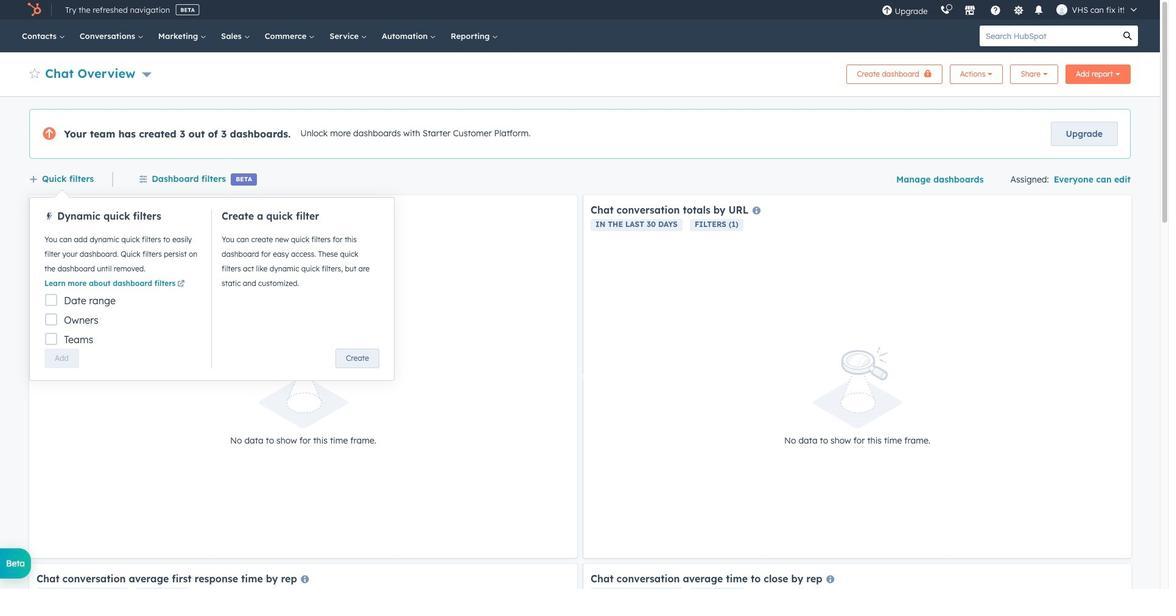 Task type: describe. For each thing, give the bounding box(es) containing it.
marketplaces image
[[965, 5, 976, 16]]

chat conversation totals by rep element
[[29, 196, 578, 559]]

jer mill image
[[1057, 4, 1068, 15]]



Task type: vqa. For each thing, say whether or not it's contained in the screenshot.
Link opens in a new window 'icon'
yes



Task type: locate. For each thing, give the bounding box(es) containing it.
chat conversation average time to close by rep element
[[584, 565, 1132, 590]]

chat conversation average first response time by rep element
[[29, 565, 578, 590]]

2 link opens in a new window image from the top
[[178, 281, 185, 288]]

link opens in a new window image
[[178, 279, 185, 290], [178, 281, 185, 288]]

1 link opens in a new window image from the top
[[178, 279, 185, 290]]

chat conversation totals by url element
[[584, 196, 1132, 559]]

menu
[[876, 0, 1146, 19]]

Search HubSpot search field
[[980, 26, 1118, 46]]

banner
[[29, 61, 1131, 84]]



